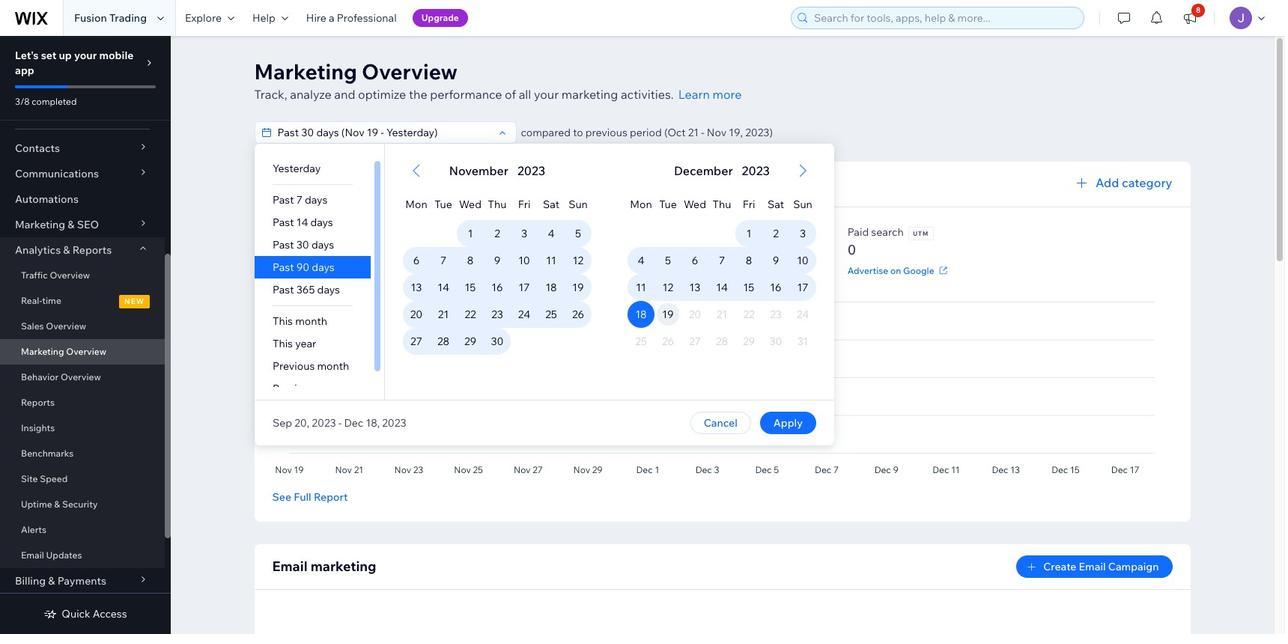 Task type: vqa. For each thing, say whether or not it's contained in the screenshot.


Task type: locate. For each thing, give the bounding box(es) containing it.
9 right the organic social 0
[[494, 254, 500, 267]]

email up create an email campaign
[[560, 225, 587, 239]]

1 horizontal spatial 30
[[490, 335, 503, 348]]

wed down december
[[683, 198, 706, 211]]

0 horizontal spatial 18
[[545, 281, 556, 294]]

create down the organic social 0
[[416, 265, 444, 276]]

0 down paid social
[[704, 241, 712, 258]]

advertise for social
[[704, 265, 744, 276]]

overview for traffic overview
[[50, 270, 90, 281]]

16 down advertise on social media link
[[770, 281, 781, 294]]

0 horizontal spatial 5
[[575, 227, 581, 240]]

alert
[[444, 162, 549, 180], [669, 162, 774, 180]]

days for past 365 days
[[317, 283, 340, 297]]

billing & payments
[[15, 574, 106, 588]]

2 alert from the left
[[669, 162, 774, 180]]

month up this year
[[295, 315, 327, 328]]

3 right the organic social 0
[[521, 227, 527, 240]]

a right hire
[[329, 11, 334, 25]]

0 vertical spatial email marketing
[[560, 225, 638, 239]]

14 down advertise on social media
[[716, 281, 727, 294]]

12 down campaign
[[662, 281, 673, 294]]

3 up media
[[799, 227, 805, 240]]

a inside create a social post link
[[446, 265, 451, 276]]

18 inside cell
[[635, 308, 646, 321]]

1 horizontal spatial mon
[[630, 198, 652, 211]]

& for billing
[[48, 574, 55, 588]]

21 left 22
[[438, 308, 448, 321]]

13
[[410, 281, 422, 294], [689, 281, 700, 294]]

email
[[603, 265, 625, 276]]

0 vertical spatial reports
[[72, 243, 112, 257]]

2 horizontal spatial 8
[[1196, 5, 1201, 15]]

2 up advertise on social media link
[[773, 227, 778, 240]]

sales overview
[[21, 321, 86, 332]]

marketing & seo
[[15, 218, 99, 231]]

mon up the organic social 0
[[405, 198, 427, 211]]

grid
[[385, 144, 609, 400], [609, 144, 834, 400]]

to
[[573, 126, 583, 139]]

3/8
[[15, 96, 30, 107]]

email inside button
[[1079, 560, 1106, 574]]

advertise
[[704, 265, 744, 276], [847, 265, 888, 276]]

3 past from the top
[[272, 238, 294, 252]]

0 down the paid search
[[847, 241, 856, 258]]

2 fri from the left
[[742, 198, 755, 211]]

marketing up analytics
[[15, 218, 65, 231]]

18 up 25
[[545, 281, 556, 294]]

sun up media
[[793, 198, 812, 211]]

0 horizontal spatial paid
[[704, 225, 725, 239]]

0 horizontal spatial year
[[295, 337, 316, 350]]

utm for paid social
[[765, 230, 781, 237]]

row group
[[385, 220, 609, 400], [609, 220, 834, 400]]

1 horizontal spatial category
[[1122, 175, 1172, 190]]

communications
[[15, 167, 99, 180]]

1 1 from the left
[[467, 227, 472, 240]]

19 up the 26 on the left of page
[[572, 281, 583, 294]]

thu up paid social
[[712, 198, 731, 211]]

90
[[296, 261, 309, 274]]

your right all
[[534, 87, 559, 102]]

search for organic search 0
[[314, 225, 346, 239]]

20,
[[294, 416, 309, 430]]

reports inside popup button
[[72, 243, 112, 257]]

0 vertical spatial 11
[[546, 254, 556, 267]]

sat for 9
[[767, 198, 784, 211]]

1 9 from the left
[[494, 254, 500, 267]]

create a social post link
[[416, 264, 515, 277]]

2 thu from the left
[[712, 198, 731, 211]]

help button
[[243, 0, 297, 36]]

1 fri from the left
[[518, 198, 530, 211]]

sat
[[542, 198, 559, 211], [767, 198, 784, 211]]

month for previous month
[[317, 359, 349, 373]]

2 3 from the left
[[799, 227, 805, 240]]

1 on from the left
[[747, 265, 757, 276]]

organic inside the organic social 0
[[416, 225, 455, 239]]

days down by
[[304, 193, 327, 207]]

1 this from the top
[[272, 315, 292, 328]]

None field
[[273, 122, 493, 143]]

0 vertical spatial marketing
[[254, 58, 357, 85]]

2 tue from the left
[[659, 198, 676, 211]]

1 vertical spatial -
[[338, 416, 341, 430]]

analyze
[[290, 87, 332, 102]]

0 horizontal spatial advertise
[[704, 265, 744, 276]]

& for uptime
[[54, 499, 60, 510]]

- left nov
[[701, 126, 704, 139]]

create left "campaign"
[[1043, 560, 1076, 574]]

15 down advertise on social media
[[743, 281, 754, 294]]

mon tue wed thu
[[405, 198, 506, 211], [630, 198, 731, 211]]

analytics & reports
[[15, 243, 112, 257]]

organic search 0
[[272, 225, 346, 258]]

1 horizontal spatial a
[[446, 265, 451, 276]]

2 mon tue wed thu from the left
[[630, 198, 731, 211]]

2 10 from the left
[[797, 254, 808, 267]]

mon tue wed thu up the organic social 0
[[405, 198, 506, 211]]

social left media
[[759, 265, 784, 276]]

optimize
[[358, 87, 406, 102]]

marketing inside popup button
[[15, 218, 65, 231]]

2 utm from the left
[[913, 230, 929, 237]]

19 right monday, december 18, 2023 cell
[[662, 308, 673, 321]]

past down sessions
[[272, 193, 294, 207]]

1 vertical spatial email marketing
[[272, 558, 376, 575]]

4 0 from the left
[[847, 241, 856, 258]]

0 horizontal spatial mon tue wed thu
[[405, 198, 506, 211]]

1 vertical spatial your
[[534, 87, 559, 102]]

past for past 90 days
[[272, 261, 294, 274]]

days
[[304, 193, 327, 207], [310, 216, 333, 229], [311, 238, 334, 252], [311, 261, 334, 274], [317, 283, 340, 297]]

7 down sessions
[[296, 193, 302, 207]]

email down see
[[272, 558, 307, 575]]

november
[[449, 163, 508, 178]]

contacts button
[[0, 136, 165, 161]]

list box
[[254, 157, 384, 400]]

search inside organic search 0
[[314, 225, 346, 239]]

previous down previous month
[[272, 382, 314, 395]]

0 vertical spatial marketing
[[561, 87, 618, 102]]

add
[[1096, 175, 1119, 190]]

2 2 from the left
[[773, 227, 778, 240]]

1 past from the top
[[272, 193, 294, 207]]

this down the this month
[[272, 337, 292, 350]]

2 wed from the left
[[683, 198, 706, 211]]

& up analytics & reports
[[68, 218, 75, 231]]

paid up advertise on google at right top
[[847, 225, 869, 239]]

tue up the organic social 0
[[434, 198, 452, 211]]

16 down post at left
[[491, 281, 503, 294]]

23
[[491, 308, 503, 321]]

advertise on google
[[847, 265, 934, 276]]

5 right email
[[665, 254, 671, 267]]

row containing 27
[[403, 328, 591, 355]]

2 17 from the left
[[797, 281, 808, 294]]

year up previous month
[[295, 337, 316, 350]]

quick access
[[62, 607, 127, 621]]

0 horizontal spatial 21
[[438, 308, 448, 321]]

create email campaign
[[1043, 560, 1159, 574]]

a inside the hire a professional 'link'
[[329, 11, 334, 25]]

benchmarks link
[[0, 441, 165, 467]]

1 advertise from the left
[[704, 265, 744, 276]]

paid
[[704, 225, 725, 239], [847, 225, 869, 239]]

11
[[546, 254, 556, 267], [636, 281, 646, 294]]

1 vertical spatial 18
[[635, 308, 646, 321]]

1 horizontal spatial 11
[[636, 281, 646, 294]]

1 vertical spatial year
[[317, 382, 338, 395]]

12
[[572, 254, 583, 267], [662, 281, 673, 294]]

2023 right 18,
[[382, 416, 406, 430]]

0 horizontal spatial 16
[[491, 281, 503, 294]]

1 vertical spatial this
[[272, 337, 292, 350]]

22
[[464, 308, 476, 321]]

category
[[1122, 175, 1172, 190], [381, 177, 432, 192]]

and
[[334, 87, 355, 102]]

a
[[329, 11, 334, 25], [446, 265, 451, 276]]

contacts
[[15, 142, 60, 155]]

1 grid from the left
[[385, 144, 609, 400]]

past down manage
[[272, 283, 294, 297]]

3 for 11
[[521, 227, 527, 240]]

30 right 29
[[490, 335, 503, 348]]

marketing for marketing overview
[[21, 346, 64, 357]]

1 horizontal spatial thu
[[712, 198, 731, 211]]

1 up advertise on social media
[[746, 227, 751, 240]]

2023 right 20,
[[311, 416, 336, 430]]

0 horizontal spatial search
[[314, 225, 346, 239]]

7
[[296, 193, 302, 207], [440, 254, 446, 267], [718, 254, 725, 267]]

0 horizontal spatial sun
[[568, 198, 587, 211]]

1 previous from the top
[[272, 359, 314, 373]]

overview down analytics & reports
[[50, 270, 90, 281]]

5
[[575, 227, 581, 240], [665, 254, 671, 267]]

17 down media
[[797, 281, 808, 294]]

0 vertical spatial your
[[74, 49, 97, 62]]

1 horizontal spatial your
[[534, 87, 559, 102]]

sun
[[568, 198, 587, 211], [793, 198, 812, 211]]

communications button
[[0, 161, 165, 186]]

marketing down report
[[311, 558, 376, 575]]

1 sat from the left
[[542, 198, 559, 211]]

sun down to
[[568, 198, 587, 211]]

10
[[518, 254, 530, 267], [797, 254, 808, 267]]

wed
[[459, 198, 481, 211], [683, 198, 706, 211]]

uptime & security
[[21, 499, 98, 510]]

14 up 'past 30 days'
[[296, 216, 308, 229]]

overview up marketing overview
[[46, 321, 86, 332]]

2 6 from the left
[[691, 254, 698, 267]]

tue
[[434, 198, 452, 211], [659, 198, 676, 211]]

11 down campaign
[[636, 281, 646, 294]]

month up previous year
[[317, 359, 349, 373]]

& for marketing
[[68, 218, 75, 231]]

2 up post at left
[[494, 227, 500, 240]]

1 horizontal spatial year
[[317, 382, 338, 395]]

organic for organic search 0
[[272, 225, 311, 239]]

2 0 from the left
[[416, 241, 425, 258]]

year for this year
[[295, 337, 316, 350]]

1 horizontal spatial sat
[[767, 198, 784, 211]]

2 search from the left
[[871, 225, 904, 239]]

past 14 days
[[272, 216, 333, 229]]

overview down the marketing overview link
[[61, 371, 101, 383]]

2 horizontal spatial 14
[[716, 281, 727, 294]]

sat down the compared
[[542, 198, 559, 211]]

seo inside popup button
[[77, 218, 99, 231]]

1 horizontal spatial 10
[[797, 254, 808, 267]]

days right the 90
[[311, 261, 334, 274]]

grid containing december
[[609, 144, 834, 400]]

0 vertical spatial -
[[701, 126, 704, 139]]

row containing 6
[[403, 247, 591, 274]]

0 horizontal spatial 9
[[494, 254, 500, 267]]

organic for organic social 0
[[416, 225, 455, 239]]

advertise on google link
[[847, 264, 950, 277]]

27
[[410, 335, 422, 348]]

2023)
[[745, 126, 773, 139]]

Search for tools, apps, help & more... field
[[810, 7, 1079, 28]]

1 vertical spatial 5
[[665, 254, 671, 267]]

0 horizontal spatial 11
[[546, 254, 556, 267]]

seo right site
[[326, 265, 345, 276]]

0 horizontal spatial 7
[[296, 193, 302, 207]]

organic inside organic search 0
[[272, 225, 311, 239]]

0 vertical spatial 21
[[688, 126, 699, 139]]

row group for grid containing december
[[609, 220, 834, 400]]

days down manage site seo link on the top left of the page
[[317, 283, 340, 297]]

0 horizontal spatial 3
[[521, 227, 527, 240]]

email marketing up an
[[560, 225, 638, 239]]

0 vertical spatial 4
[[547, 227, 554, 240]]

2 paid from the left
[[847, 225, 869, 239]]

this up this year
[[272, 315, 292, 328]]

& inside dropdown button
[[48, 574, 55, 588]]

1 up create a social post link
[[467, 227, 472, 240]]

7 down paid social
[[718, 254, 725, 267]]

0 horizontal spatial alert
[[444, 162, 549, 180]]

1 tue from the left
[[434, 198, 452, 211]]

1 organic from the left
[[272, 225, 311, 239]]

marketing overview link
[[0, 339, 165, 365]]

hire a professional
[[306, 11, 397, 25]]

14
[[296, 216, 308, 229], [437, 281, 449, 294], [716, 281, 727, 294]]

overview up the
[[362, 58, 458, 85]]

search up manage site seo link on the top left of the page
[[314, 225, 346, 239]]

- left dec
[[338, 416, 341, 430]]

create left an
[[560, 265, 588, 276]]

past up manage
[[272, 238, 294, 252]]

0 horizontal spatial 1
[[467, 227, 472, 240]]

2 sat from the left
[[767, 198, 784, 211]]

utm up advertise on social media link
[[765, 230, 781, 237]]

2 mon from the left
[[630, 198, 652, 211]]

1 horizontal spatial 2
[[773, 227, 778, 240]]

2 this from the top
[[272, 337, 292, 350]]

0 vertical spatial this
[[272, 315, 292, 328]]

up
[[59, 49, 72, 62]]

2023 down the compared
[[517, 163, 545, 178]]

0 horizontal spatial 12
[[572, 254, 583, 267]]

0 vertical spatial 5
[[575, 227, 581, 240]]

0 horizontal spatial 4
[[547, 227, 554, 240]]

advertise down paid social
[[704, 265, 744, 276]]

days for past 7 days
[[304, 193, 327, 207]]

2 row group from the left
[[609, 220, 834, 400]]

benchmarks
[[21, 448, 74, 459]]

sales
[[21, 321, 44, 332]]

1 sun from the left
[[568, 198, 587, 211]]

overview inside marketing overview track, analyze and optimize the performance of all your marketing activities. learn more
[[362, 58, 458, 85]]

0 horizontal spatial fri
[[518, 198, 530, 211]]

row containing 13
[[403, 274, 591, 301]]

overview down the sales overview link on the left
[[66, 346, 106, 357]]

0
[[272, 241, 281, 258], [416, 241, 425, 258], [704, 241, 712, 258], [847, 241, 856, 258]]

marketing up the analyze on the top of page
[[254, 58, 357, 85]]

advertise inside advertise on google link
[[847, 265, 888, 276]]

0 inside organic search 0
[[272, 241, 281, 258]]

1 vertical spatial previous
[[272, 382, 314, 395]]

1 for 9
[[467, 227, 472, 240]]

add category
[[1096, 175, 1172, 190]]

1 search from the left
[[314, 225, 346, 239]]

1 horizontal spatial 16
[[770, 281, 781, 294]]

1 vertical spatial a
[[446, 265, 451, 276]]

1 horizontal spatial seo
[[326, 265, 345, 276]]

wed for 8
[[459, 198, 481, 211]]

thu for 7
[[712, 198, 731, 211]]

1 paid from the left
[[704, 225, 725, 239]]

17 up 24
[[518, 281, 529, 294]]

3 0 from the left
[[704, 241, 712, 258]]

1 vertical spatial marketing
[[15, 218, 65, 231]]

email updates
[[21, 550, 82, 561]]

advertise down the paid search
[[847, 265, 888, 276]]

year
[[295, 337, 316, 350], [317, 382, 338, 395]]

2 on from the left
[[890, 265, 901, 276]]

2 horizontal spatial create
[[1043, 560, 1076, 574]]

full
[[294, 491, 311, 504]]

1 thu from the left
[[488, 198, 506, 211]]

1 horizontal spatial email marketing
[[560, 225, 638, 239]]

previous down this year
[[272, 359, 314, 373]]

past left the 90
[[272, 261, 294, 274]]

let's set up your mobile app
[[15, 49, 134, 77]]

1 horizontal spatial 1
[[746, 227, 751, 240]]

0 horizontal spatial on
[[747, 265, 757, 276]]

advertise on social media
[[704, 265, 812, 276]]

advertise inside advertise on social media link
[[704, 265, 744, 276]]

1 vertical spatial 12
[[662, 281, 673, 294]]

5 up create an email campaign
[[575, 227, 581, 240]]

1 row group from the left
[[385, 220, 609, 400]]

1 vertical spatial seo
[[326, 265, 345, 276]]

4 past from the top
[[272, 261, 294, 274]]

mon tue wed thu down december
[[630, 198, 731, 211]]

uptime
[[21, 499, 52, 510]]

upgrade
[[421, 12, 459, 23]]

11 left an
[[546, 254, 556, 267]]

marketing inside marketing overview track, analyze and optimize the performance of all your marketing activities. learn more
[[254, 58, 357, 85]]

1 3 from the left
[[521, 227, 527, 240]]

reports up traffic overview link
[[72, 243, 112, 257]]

21 right (oct
[[688, 126, 699, 139]]

0 horizontal spatial thu
[[488, 198, 506, 211]]

1 13 from the left
[[410, 281, 422, 294]]

1 mon from the left
[[405, 198, 427, 211]]

paid up advertise on social media
[[704, 225, 725, 239]]

1 vertical spatial month
[[317, 359, 349, 373]]

1 horizontal spatial utm
[[913, 230, 929, 237]]

grid containing november
[[385, 144, 609, 400]]

email
[[560, 225, 587, 239], [21, 550, 44, 561], [272, 558, 307, 575], [1079, 560, 1106, 574]]

5 past from the top
[[272, 283, 294, 297]]

1 horizontal spatial 14
[[437, 281, 449, 294]]

2 15 from the left
[[743, 281, 754, 294]]

9 left media
[[772, 254, 779, 267]]

fusion
[[74, 11, 107, 25]]

alert containing december
[[669, 162, 774, 180]]

0 horizontal spatial 8
[[467, 254, 473, 267]]

0 horizontal spatial -
[[338, 416, 341, 430]]

1 horizontal spatial paid
[[847, 225, 869, 239]]

utm up "google"
[[913, 230, 929, 237]]

create
[[416, 265, 444, 276], [560, 265, 588, 276], [1043, 560, 1076, 574]]

a down the organic social 0
[[446, 265, 451, 276]]

1 horizontal spatial 17
[[797, 281, 808, 294]]

row
[[403, 184, 591, 220], [627, 184, 816, 220], [403, 220, 591, 247], [627, 220, 816, 247], [403, 247, 591, 274], [627, 247, 816, 274], [403, 274, 591, 301], [627, 274, 816, 301], [403, 301, 591, 328], [627, 301, 816, 328], [403, 328, 591, 355], [627, 328, 816, 355], [403, 355, 591, 382]]

1 horizontal spatial wed
[[683, 198, 706, 211]]

2 for 10
[[494, 227, 500, 240]]

1 horizontal spatial organic
[[416, 225, 455, 239]]

6 up 20
[[413, 254, 419, 267]]

billing & payments button
[[0, 568, 165, 594]]

reports up the insights
[[21, 397, 55, 408]]

access
[[93, 607, 127, 621]]

2 1 from the left
[[746, 227, 751, 240]]

a for social
[[446, 265, 451, 276]]

tue for 5
[[659, 198, 676, 211]]

0 horizontal spatial sat
[[542, 198, 559, 211]]

2 previous from the top
[[272, 382, 314, 395]]

1 for 7
[[746, 227, 751, 240]]

0 horizontal spatial 2
[[494, 227, 500, 240]]

sat up advertise on social media link
[[767, 198, 784, 211]]

seo for marketing & seo
[[77, 218, 99, 231]]

0 horizontal spatial 14
[[296, 216, 308, 229]]

1 horizontal spatial 13
[[689, 281, 700, 294]]

15 down create a social post link
[[464, 281, 475, 294]]

on down paid social
[[747, 265, 757, 276]]

7 left post at left
[[440, 254, 446, 267]]

1 vertical spatial 19
[[662, 308, 673, 321]]

2 past from the top
[[272, 216, 294, 229]]

row group for grid containing november
[[385, 220, 609, 400]]

2 vertical spatial marketing
[[21, 346, 64, 357]]

on for paid search
[[890, 265, 901, 276]]

0 vertical spatial year
[[295, 337, 316, 350]]

create for create email campaign
[[1043, 560, 1076, 574]]

traffic overview
[[21, 270, 90, 281]]

6
[[413, 254, 419, 267], [691, 254, 698, 267]]

2 sun from the left
[[793, 198, 812, 211]]

21
[[688, 126, 699, 139], [438, 308, 448, 321]]

marketing for marketing & seo
[[15, 218, 65, 231]]

year down previous month
[[317, 382, 338, 395]]

1 0 from the left
[[272, 241, 281, 258]]

1 mon tue wed thu from the left
[[405, 198, 506, 211]]

manage
[[272, 265, 307, 276]]

thu
[[488, 198, 506, 211], [712, 198, 731, 211]]

organic up create a social post at the left top of the page
[[416, 225, 455, 239]]

organic down past 7 days
[[272, 225, 311, 239]]

0 horizontal spatial 19
[[572, 281, 583, 294]]

1 utm from the left
[[765, 230, 781, 237]]

2 advertise from the left
[[847, 265, 888, 276]]

1 2 from the left
[[494, 227, 500, 240]]

0 up create a social post at the left top of the page
[[416, 241, 425, 258]]

14 down create a social post at the left top of the page
[[437, 281, 449, 294]]

0 horizontal spatial 15
[[464, 281, 475, 294]]

sun for 12
[[568, 198, 587, 211]]

days up 'past 30 days'
[[310, 216, 333, 229]]

create inside button
[[1043, 560, 1076, 574]]

0 vertical spatial month
[[295, 315, 327, 328]]

0 horizontal spatial 10
[[518, 254, 530, 267]]

1 horizontal spatial create
[[560, 265, 588, 276]]

campaign
[[627, 265, 669, 276]]

0 horizontal spatial your
[[74, 49, 97, 62]]

0 vertical spatial 18
[[545, 281, 556, 294]]

1 vertical spatial 21
[[438, 308, 448, 321]]

row containing 20
[[403, 301, 591, 328]]

thu for 9
[[488, 198, 506, 211]]

wed for 6
[[683, 198, 706, 211]]

category inside button
[[1122, 175, 1172, 190]]

17
[[518, 281, 529, 294], [797, 281, 808, 294]]

2 grid from the left
[[609, 144, 834, 400]]

your inside marketing overview track, analyze and optimize the performance of all your marketing activities. learn more
[[534, 87, 559, 102]]

1 wed from the left
[[459, 198, 481, 211]]

0 horizontal spatial 17
[[518, 281, 529, 294]]

1 horizontal spatial on
[[890, 265, 901, 276]]

24
[[518, 308, 530, 321]]

0 horizontal spatial create
[[416, 265, 444, 276]]

updates
[[46, 550, 82, 561]]

2 organic from the left
[[416, 225, 455, 239]]

1 horizontal spatial 19
[[662, 308, 673, 321]]

report
[[314, 491, 348, 504]]

1 alert from the left
[[444, 162, 549, 180]]

marketing
[[254, 58, 357, 85], [15, 218, 65, 231], [21, 346, 64, 357]]

year for previous year
[[317, 382, 338, 395]]



Task type: describe. For each thing, give the bounding box(es) containing it.
0 vertical spatial 12
[[572, 254, 583, 267]]

of
[[505, 87, 516, 102]]

sat for 11
[[542, 198, 559, 211]]

sessions
[[272, 177, 324, 192]]

2 vertical spatial marketing
[[311, 558, 376, 575]]

all
[[519, 87, 531, 102]]

2 horizontal spatial 7
[[718, 254, 725, 267]]

previous
[[585, 126, 627, 139]]

marketing overview
[[21, 346, 106, 357]]

dec
[[344, 416, 363, 430]]

monday, december 18, 2023 cell
[[627, 301, 654, 328]]

sessions by traffic category
[[272, 177, 432, 192]]

2 13 from the left
[[689, 281, 700, 294]]

this for this month
[[272, 315, 292, 328]]

paid search
[[847, 225, 904, 239]]

1 horizontal spatial 12
[[662, 281, 673, 294]]

1 horizontal spatial 8
[[745, 254, 752, 267]]

tue for 7
[[434, 198, 452, 211]]

8 inside button
[[1196, 5, 1201, 15]]

marketing & seo button
[[0, 212, 165, 237]]

days for past 14 days
[[310, 216, 333, 229]]

overview for marketing overview
[[66, 346, 106, 357]]

2023 down '2023)'
[[741, 163, 769, 178]]

security
[[62, 499, 98, 510]]

1 horizontal spatial -
[[701, 126, 704, 139]]

28
[[437, 335, 449, 348]]

18,
[[365, 416, 379, 430]]

advertise on social media link
[[704, 264, 828, 277]]

paid for paid social
[[704, 225, 725, 239]]

fri for 10
[[518, 198, 530, 211]]

previous for previous year
[[272, 382, 314, 395]]

1 horizontal spatial 7
[[440, 254, 446, 267]]

automations
[[15, 192, 79, 206]]

marketing for marketing overview track, analyze and optimize the performance of all your marketing activities. learn more
[[254, 58, 357, 85]]

past for past 7 days
[[272, 193, 294, 207]]

create email campaign button
[[1016, 556, 1172, 578]]

automations link
[[0, 186, 165, 212]]

3 for 9
[[799, 227, 805, 240]]

see full report button
[[272, 491, 348, 504]]

overview for marketing overview track, analyze and optimize the performance of all your marketing activities. learn more
[[362, 58, 458, 85]]

days for past 30 days
[[311, 238, 334, 252]]

1 17 from the left
[[518, 281, 529, 294]]

5 inside row
[[665, 254, 671, 267]]

mobile
[[99, 49, 134, 62]]

uptime & security link
[[0, 492, 165, 517]]

organic social 0
[[416, 225, 485, 258]]

on for paid social
[[747, 265, 757, 276]]

apply
[[773, 416, 802, 430]]

month for this month
[[295, 315, 327, 328]]

20
[[410, 308, 422, 321]]

2 9 from the left
[[772, 254, 779, 267]]

behavior
[[21, 371, 59, 383]]

1 6 from the left
[[413, 254, 419, 267]]

& for analytics
[[63, 243, 70, 257]]

overview for sales overview
[[46, 321, 86, 332]]

1 vertical spatial reports
[[21, 397, 55, 408]]

manage site seo link
[[272, 264, 361, 277]]

site speed link
[[0, 467, 165, 492]]

1 vertical spatial marketing
[[589, 225, 638, 239]]

alerts link
[[0, 517, 165, 543]]

more
[[713, 87, 742, 102]]

behavior overview link
[[0, 365, 165, 390]]

0 inside the organic social 0
[[416, 241, 425, 258]]

paid for paid search
[[847, 225, 869, 239]]

behavior overview
[[21, 371, 101, 383]]

create for create a social post
[[416, 265, 444, 276]]

sun for 10
[[793, 198, 812, 211]]

1 vertical spatial 30
[[490, 335, 503, 348]]

row containing 11
[[627, 274, 816, 301]]

traffic
[[21, 270, 48, 281]]

trading
[[109, 11, 147, 25]]

your inside let's set up your mobile app
[[74, 49, 97, 62]]

time
[[42, 295, 61, 306]]

post
[[480, 265, 499, 276]]

seo for manage site seo
[[326, 265, 345, 276]]

this month
[[272, 315, 327, 328]]

past for past 365 days
[[272, 283, 294, 297]]

email inside 'link'
[[21, 550, 44, 561]]

social left post at left
[[453, 265, 478, 276]]

0 horizontal spatial 30
[[296, 238, 309, 252]]

traffic overview link
[[0, 263, 165, 288]]

2 for 8
[[773, 227, 778, 240]]

alert containing november
[[444, 162, 549, 180]]

list box containing yesterday
[[254, 157, 384, 400]]

mon for 4
[[630, 198, 652, 211]]

period
[[630, 126, 662, 139]]

21 inside grid
[[438, 308, 448, 321]]

social up advertise on social media
[[727, 225, 755, 239]]

create an email campaign link
[[560, 264, 685, 277]]

days for past 90 days
[[311, 261, 334, 274]]

2 16 from the left
[[770, 281, 781, 294]]

overview for behavior overview
[[61, 371, 101, 383]]

19,
[[729, 126, 743, 139]]

completed
[[32, 96, 77, 107]]

a for professional
[[329, 11, 334, 25]]

apply button
[[760, 412, 816, 434]]

previous for previous month
[[272, 359, 314, 373]]

1 vertical spatial 4
[[637, 254, 644, 267]]

see full report
[[272, 491, 348, 504]]

paid social
[[704, 225, 755, 239]]

sep
[[272, 416, 292, 430]]

analytics & reports button
[[0, 237, 165, 263]]

quick access button
[[44, 607, 127, 621]]

performance
[[430, 87, 502, 102]]

1 16 from the left
[[491, 281, 503, 294]]

row containing 4
[[627, 247, 816, 274]]

speed
[[40, 473, 68, 485]]

(oct
[[664, 126, 686, 139]]

real-
[[21, 295, 42, 306]]

traffic
[[343, 177, 378, 192]]

search for paid search
[[871, 225, 904, 239]]

advertise for search
[[847, 265, 888, 276]]

alerts
[[21, 524, 46, 535]]

track,
[[254, 87, 287, 102]]

this for this year
[[272, 337, 292, 350]]

1 15 from the left
[[464, 281, 475, 294]]

1 horizontal spatial 21
[[688, 126, 699, 139]]

fri for 8
[[742, 198, 755, 211]]

past for past 30 days
[[272, 238, 294, 252]]

0 vertical spatial 19
[[572, 281, 583, 294]]

create for create an email campaign
[[560, 265, 588, 276]]

26
[[572, 308, 584, 321]]

this year
[[272, 337, 316, 350]]

reports link
[[0, 390, 165, 416]]

1 10 from the left
[[518, 254, 530, 267]]

past for past 14 days
[[272, 216, 294, 229]]

marketing overview track, analyze and optimize the performance of all your marketing activities. learn more
[[254, 58, 742, 102]]

0 horizontal spatial category
[[381, 177, 432, 192]]

fusion trading
[[74, 11, 147, 25]]

cancel
[[703, 416, 737, 430]]

nov
[[707, 126, 727, 139]]

mon for 6
[[405, 198, 427, 211]]

mon tue wed thu for 7
[[405, 198, 506, 211]]

marketing inside marketing overview track, analyze and optimize the performance of all your marketing activities. learn more
[[561, 87, 618, 102]]

mon tue wed thu for 5
[[630, 198, 731, 211]]

learn
[[678, 87, 710, 102]]

site
[[21, 473, 38, 485]]

media
[[786, 265, 812, 276]]

row containing 18
[[627, 301, 816, 328]]

sidebar element
[[0, 36, 171, 634]]

add category button
[[1073, 174, 1172, 192]]

cancel button
[[690, 412, 751, 434]]

let's
[[15, 49, 39, 62]]

social inside the organic social 0
[[457, 225, 485, 239]]

an
[[590, 265, 601, 276]]

create a social post
[[416, 265, 499, 276]]

3/8 completed
[[15, 96, 77, 107]]

analytics
[[15, 243, 61, 257]]

real-time
[[21, 295, 61, 306]]

payments
[[57, 574, 106, 588]]

utm for paid search
[[913, 230, 929, 237]]

help
[[252, 11, 275, 25]]



